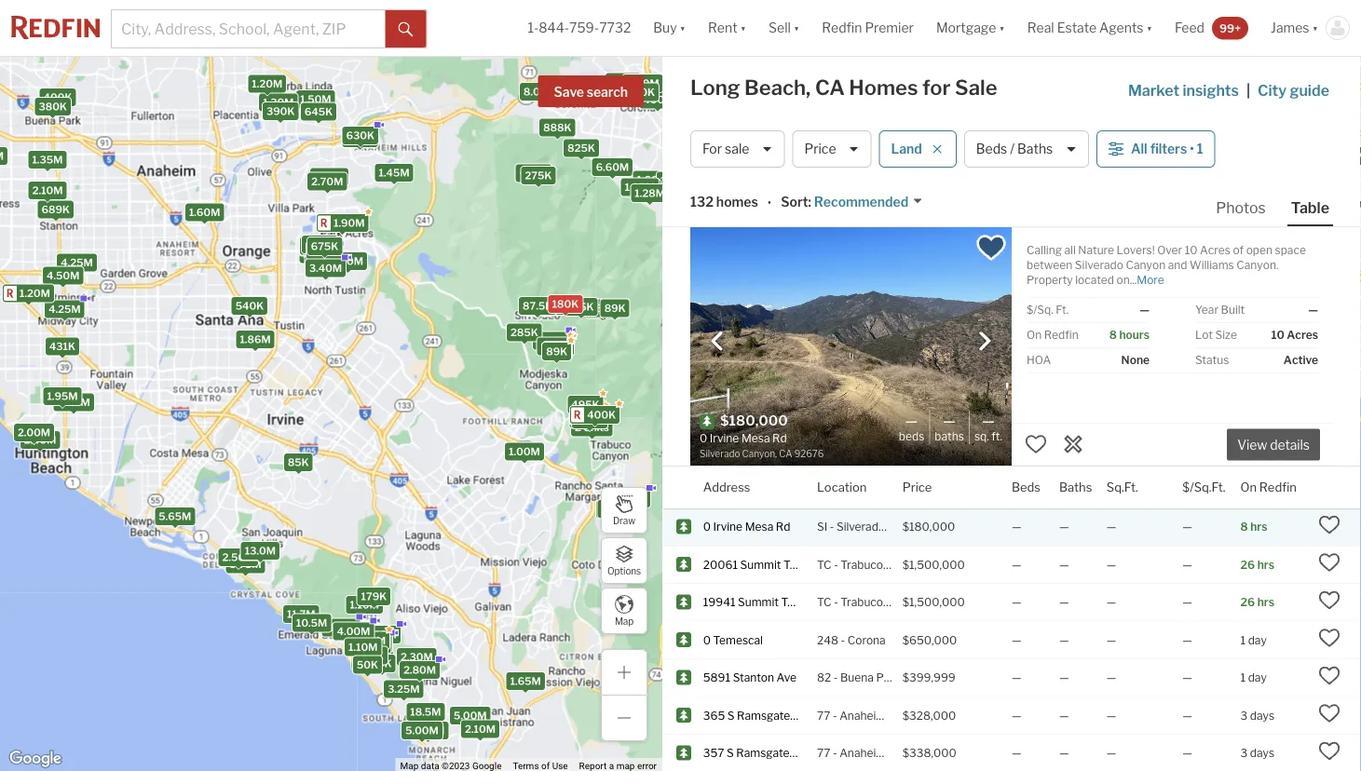 Task type: describe. For each thing, give the bounding box(es) containing it.
1 horizontal spatial 400k
[[587, 409, 616, 421]]

beds / baths button
[[964, 130, 1089, 168]]

357
[[703, 747, 724, 760]]

0 horizontal spatial price button
[[792, 130, 872, 168]]

20061 summit trail rd tc - trabuco canyon
[[703, 558, 926, 572]]

1 horizontal spatial acres
[[1287, 328, 1319, 342]]

beds for beds button
[[1012, 480, 1041, 495]]

988k
[[573, 413, 602, 425]]

▾ for james ▾
[[1312, 20, 1319, 36]]

days for $338,000
[[1250, 747, 1275, 760]]

0 vertical spatial 1.00m
[[303, 248, 335, 261]]

sort :
[[781, 194, 811, 210]]

330k
[[627, 86, 655, 98]]

silverado inside the calling all nature lovers! over 10 acres of open space between silverado canyon and williams canyon. property located on...
[[1075, 259, 1124, 272]]

495k
[[571, 399, 600, 411]]

photos button
[[1212, 198, 1288, 225]]

0 horizontal spatial 1.20m
[[19, 287, 50, 299]]

2.70m
[[311, 176, 343, 188]]

submit search image
[[399, 22, 413, 37]]

10 inside the calling all nature lovers! over 10 acres of open space between silverado canyon and williams canyon. property located on...
[[1185, 244, 1198, 257]]

0 vertical spatial 5.00m
[[454, 710, 487, 722]]

on inside button
[[1241, 480, 1257, 495]]

8 for 8 hrs
[[1241, 520, 1248, 534]]

save
[[554, 84, 584, 100]]

179k
[[361, 591, 387, 603]]

insights
[[1183, 81, 1239, 99]]

— inside — beds
[[906, 412, 918, 428]]

1.10m up 4.00m
[[350, 599, 379, 611]]

2 77 from the top
[[817, 747, 831, 760]]

$650,000
[[903, 634, 957, 647]]

baths button
[[1059, 467, 1092, 509]]

380k
[[39, 101, 67, 113]]

825k
[[568, 142, 595, 154]]

2 horizontal spatial 400k
[[643, 94, 672, 106]]

ramsgate for 365
[[737, 709, 790, 723]]

trabuco for 19941 summit trail rd
[[841, 596, 883, 609]]

redfin inside redfin premier button
[[822, 20, 862, 36]]

0 for 0 irvine mesa rd
[[703, 520, 711, 534]]

3 for 77 - anaheim hills $328,000
[[1241, 709, 1248, 723]]

0 horizontal spatial 1.60m
[[189, 206, 220, 219]]

market insights | city guide
[[1128, 81, 1330, 99]]

19941
[[703, 596, 736, 609]]

1 day for $399,999
[[1241, 671, 1267, 685]]

82 - buena park $399,999
[[817, 671, 956, 685]]

0 irvine mesa rd link
[[703, 519, 800, 535]]

13.5m
[[245, 546, 275, 558]]

0 vertical spatial hrs
[[1251, 520, 1268, 534]]

4.00m
[[337, 626, 370, 638]]

$399,999
[[903, 671, 956, 685]]

rd for 20061 summit trail rd
[[808, 558, 823, 572]]

1 vertical spatial price
[[903, 480, 932, 495]]

5.80m
[[412, 725, 445, 737]]

500k
[[306, 238, 334, 250]]

sell ▾
[[769, 20, 800, 36]]

long
[[690, 75, 740, 100]]

3 days for $338,000
[[1241, 747, 1275, 760]]

2.30m
[[401, 651, 433, 664]]

sale
[[955, 75, 998, 100]]

next button image
[[976, 332, 994, 351]]

85k
[[288, 457, 309, 469]]

james ▾
[[1271, 20, 1319, 36]]

1 horizontal spatial 1.20m
[[252, 78, 283, 90]]

williams
[[1190, 259, 1234, 272]]

map button
[[601, 588, 648, 635]]

0 horizontal spatial beds
[[899, 430, 925, 444]]

save search button
[[538, 75, 644, 107]]

0 horizontal spatial 400k
[[43, 91, 72, 103]]

1 for $399,999
[[1241, 671, 1246, 685]]

1 favorite this home image from the top
[[1319, 514, 1341, 536]]

2.49m
[[24, 434, 56, 446]]

1 vertical spatial on redfin
[[1241, 480, 1297, 495]]

888k
[[543, 122, 572, 134]]

google image
[[5, 747, 66, 772]]

275k
[[525, 170, 552, 182]]

5891 stanton ave link
[[703, 670, 800, 686]]

1 vertical spatial 2.00m
[[18, 427, 50, 439]]

759-
[[569, 20, 599, 36]]

• for 132 homes •
[[768, 195, 772, 211]]

0 horizontal spatial baths
[[935, 430, 964, 444]]

328k
[[346, 133, 374, 145]]

1.40m
[[366, 629, 397, 641]]

82
[[817, 671, 831, 685]]

1 vertical spatial 285k
[[511, 327, 538, 339]]

on redfin button
[[1241, 467, 1297, 509]]

sale
[[725, 141, 750, 157]]

26 hrs for 19941 summit trail rd tc - trabuco canyon
[[1241, 596, 1275, 609]]

buena
[[840, 671, 874, 685]]

1 inside button
[[1197, 141, 1204, 157]]

days for $328,000
[[1250, 709, 1275, 723]]

irvine
[[713, 520, 743, 534]]

/
[[1010, 141, 1015, 157]]

695k
[[575, 408, 603, 420]]

- up 19941 summit trail rd tc - trabuco canyon
[[834, 558, 838, 572]]

650k
[[520, 167, 548, 179]]

dr for 365 s ramsgate dr
[[793, 709, 805, 723]]

300k
[[628, 85, 656, 97]]

▾ for sell ▾
[[794, 20, 800, 36]]

11.7m
[[287, 608, 315, 621]]

- right 248
[[841, 634, 845, 647]]

1 vertical spatial 1.30m
[[314, 171, 345, 183]]

all
[[1065, 244, 1076, 257]]

1 horizontal spatial 2.10m
[[465, 723, 496, 735]]

corona
[[848, 634, 886, 647]]

homes
[[849, 75, 918, 100]]

0 vertical spatial 1.30m
[[263, 97, 294, 109]]

trail for 19941 summit trail rd
[[781, 596, 803, 609]]

x-out this home image
[[1062, 433, 1085, 455]]

1.90m
[[334, 217, 365, 229]]

si - silverado canyon
[[817, 520, 927, 534]]

20061 summit trail rd link
[[703, 557, 823, 572]]

0 irvine mesa rd
[[703, 520, 791, 534]]

favorite this home image for 82 - buena park $399,999
[[1319, 665, 1341, 687]]

summit for 19941
[[738, 596, 779, 609]]

canyon down '$180,000'
[[886, 558, 926, 572]]

1 anaheim from the top
[[840, 709, 886, 723]]

1 horizontal spatial 1.60m
[[637, 174, 668, 186]]

rent ▾
[[708, 20, 746, 36]]

lovers!
[[1117, 244, 1155, 257]]

units
[[583, 421, 609, 434]]

0 horizontal spatial 5.00m
[[405, 725, 439, 737]]

status
[[1196, 354, 1229, 367]]

1.28m
[[635, 187, 665, 199]]

buy ▾ button
[[653, 0, 686, 56]]

3.40m
[[309, 262, 342, 274]]

6.60m
[[596, 161, 629, 173]]

26 for 20061 summit trail rd tc - trabuco canyon
[[1241, 558, 1255, 572]]

1 87.5k from the left
[[523, 300, 553, 312]]

1 hills from the top
[[889, 709, 911, 723]]

99+
[[1220, 21, 1241, 35]]

day for $650,000
[[1248, 634, 1267, 647]]

0 vertical spatial 2.10m
[[32, 184, 63, 197]]

real
[[1028, 20, 1054, 36]]

0 vertical spatial 285k
[[610, 76, 637, 88]]

598k
[[574, 410, 602, 423]]

0 vertical spatial rd
[[776, 520, 791, 534]]

- down 77 - anaheim hills $328,000
[[833, 747, 837, 760]]

0 vertical spatial 4.25m
[[61, 257, 93, 269]]

0 horizontal spatial price
[[805, 141, 836, 157]]

estate
[[1057, 20, 1097, 36]]

1 vertical spatial 4.25m
[[49, 303, 81, 315]]

5.75m
[[229, 559, 261, 571]]

1 vertical spatial 1.00m
[[509, 446, 540, 458]]

1 vertical spatial redfin
[[1044, 328, 1079, 342]]

City, Address, School, Agent, ZIP search field
[[112, 10, 385, 48]]

more link
[[1137, 273, 1165, 287]]

hrs for 19941 summit trail rd tc - trabuco canyon
[[1258, 596, 1275, 609]]

ave
[[777, 671, 797, 685]]

hrs for 20061 summit trail rd tc - trabuco canyon
[[1258, 558, 1275, 572]]

8 hours
[[1110, 328, 1150, 342]]

si
[[817, 520, 828, 534]]

baths inside button
[[1018, 141, 1053, 157]]

of
[[1233, 244, 1244, 257]]

9.60m
[[57, 397, 90, 409]]

feed
[[1175, 20, 1205, 36]]

1 horizontal spatial price button
[[903, 467, 932, 509]]

temescal
[[713, 634, 763, 647]]

5891 stanton ave
[[703, 671, 797, 685]]

options
[[607, 566, 641, 577]]



Task type: locate. For each thing, give the bounding box(es) containing it.
beach,
[[745, 75, 811, 100]]

1 horizontal spatial 1.00m
[[509, 446, 540, 458]]

trabuco up corona
[[841, 596, 883, 609]]

previous button image
[[708, 332, 727, 351]]

1 26 hrs from the top
[[1241, 558, 1275, 572]]

7.00m
[[353, 635, 386, 647]]

rd for 19941 summit trail rd
[[806, 596, 820, 609]]

2 3 days from the top
[[1241, 747, 1275, 760]]

canyon
[[1126, 259, 1166, 272], [888, 520, 927, 534], [886, 558, 926, 572], [886, 596, 926, 609]]

1 vertical spatial summit
[[738, 596, 779, 609]]

ft. right sq.
[[992, 430, 1003, 444]]

0 vertical spatial 26
[[1241, 558, 1255, 572]]

1 vertical spatial favorite this home image
[[1319, 703, 1341, 725]]

3 favorite this home image from the top
[[1319, 740, 1341, 763]]

8 for 8 hours
[[1110, 328, 1117, 342]]

2 units
[[575, 421, 609, 434]]

acres up "williams"
[[1200, 244, 1231, 257]]

1 vertical spatial on
[[1241, 480, 1257, 495]]

1 vertical spatial silverado
[[837, 520, 885, 534]]

on redfin down the $/sq. ft.
[[1027, 328, 1079, 342]]

view details
[[1238, 437, 1310, 453]]

space
[[1275, 244, 1306, 257]]

• left sort
[[768, 195, 772, 211]]

redfin inside on redfin button
[[1260, 480, 1297, 495]]

• inside button
[[1190, 141, 1194, 157]]

1.20m down 4.50m
[[19, 287, 50, 299]]

1 day for $650,000
[[1241, 634, 1267, 647]]

sq.ft.
[[1107, 480, 1138, 495]]

1 3 from the top
[[1241, 709, 1248, 723]]

1 0 from the top
[[703, 520, 711, 534]]

1 vertical spatial •
[[768, 195, 772, 211]]

2 26 hrs from the top
[[1241, 596, 1275, 609]]

2 vertical spatial 1
[[1241, 671, 1246, 685]]

1.30m left 645k
[[263, 97, 294, 109]]

180k
[[552, 298, 579, 310]]

hills down the park
[[889, 709, 911, 723]]

draw
[[613, 516, 636, 527]]

0 horizontal spatial 285k
[[511, 327, 538, 339]]

heading
[[700, 411, 851, 461]]

0 vertical spatial acres
[[1200, 244, 1231, 257]]

3 ▾ from the left
[[794, 20, 800, 36]]

ca
[[815, 75, 845, 100]]

$1,500,000 down '$180,000'
[[903, 558, 965, 572]]

1 horizontal spatial 5.00m
[[454, 710, 487, 722]]

tc for 20061 summit trail rd
[[817, 558, 832, 572]]

tc for 19941 summit trail rd
[[817, 596, 832, 609]]

0 horizontal spatial 10
[[1185, 244, 1198, 257]]

favorite this home image for 20061 summit trail rd tc - trabuco canyon
[[1319, 552, 1341, 574]]

1.20m
[[252, 78, 283, 90], [19, 287, 50, 299]]

1 vertical spatial 77
[[817, 747, 831, 760]]

1 trabuco from the top
[[841, 558, 883, 572]]

table button
[[1288, 198, 1333, 226]]

1.10m up 3.00m
[[348, 641, 378, 653]]

4.25m up 4.50m
[[61, 257, 93, 269]]

0 vertical spatial days
[[1250, 709, 1275, 723]]

dr down 365 s ramsgate dr link
[[792, 747, 805, 760]]

2 trabuco from the top
[[841, 596, 883, 609]]

1.50m up draw
[[601, 503, 633, 515]]

photo of 0 irvine mesa rd, silverado canyon, ca 92676 image
[[690, 227, 1012, 466]]

favorite button checkbox
[[976, 232, 1007, 264]]

real estate agents ▾ button
[[1016, 0, 1164, 56]]

$/sq.
[[1027, 303, 1054, 317]]

89k
[[604, 302, 626, 315], [547, 345, 568, 357], [546, 346, 568, 358]]

0 vertical spatial 1.50m
[[300, 93, 331, 105]]

acres inside the calling all nature lovers! over 10 acres of open space between silverado canyon and williams canyon. property located on...
[[1200, 244, 1231, 257]]

— beds
[[899, 412, 925, 444]]

favorite this home image for 357 s ramsgate dr dr 77 - anaheim hills $338,000
[[1319, 740, 1341, 763]]

3 days for $328,000
[[1241, 709, 1275, 723]]

0 vertical spatial 1.20m
[[252, 78, 283, 90]]

689k
[[42, 203, 70, 216]]

1 ▾ from the left
[[680, 20, 686, 36]]

8 left hours
[[1110, 328, 1117, 342]]

2 vertical spatial 1.30m
[[332, 255, 363, 267]]

- up 357 s ramsgate dr dr 77 - anaheim hills $338,000
[[833, 709, 837, 723]]

0 vertical spatial s
[[728, 709, 735, 723]]

▾ right "agents"
[[1147, 20, 1153, 36]]

redfin left the premier
[[822, 20, 862, 36]]

dr down "ave"
[[793, 709, 805, 723]]

2.00m up 750k
[[627, 78, 659, 90]]

750k
[[624, 90, 652, 102]]

• right filters
[[1190, 141, 1194, 157]]

favorite this home image
[[1025, 433, 1047, 455], [1319, 552, 1341, 574], [1319, 589, 1341, 612], [1319, 627, 1341, 650], [1319, 665, 1341, 687]]

0 vertical spatial ft.
[[1056, 303, 1069, 317]]

▾ for mortgage ▾
[[999, 20, 1005, 36]]

400k up 1.35m
[[43, 91, 72, 103]]

2 horizontal spatial redfin
[[1260, 480, 1297, 495]]

400k up units
[[587, 409, 616, 421]]

hills down 77 - anaheim hills $328,000
[[889, 747, 911, 760]]

1 horizontal spatial 2.00m
[[627, 78, 659, 90]]

2.56m
[[222, 552, 254, 564]]

anaheim down 77 - anaheim hills $328,000
[[840, 747, 886, 760]]

0 vertical spatial 1 day
[[1241, 634, 1267, 647]]

▾ for buy ▾
[[680, 20, 686, 36]]

address button
[[703, 467, 751, 509]]

view details link
[[1227, 427, 1320, 461]]

1.00m
[[303, 248, 335, 261], [509, 446, 540, 458]]

365 s ramsgate dr link
[[703, 708, 805, 723]]

1.30m up 1.90m
[[314, 171, 345, 183]]

ft.
[[1056, 303, 1069, 317], [992, 430, 1003, 444]]

2 26 from the top
[[1241, 596, 1255, 609]]

beds left — baths
[[899, 430, 925, 444]]

dr down 82
[[807, 747, 819, 760]]

0 vertical spatial 3 days
[[1241, 709, 1275, 723]]

0 vertical spatial trabuco
[[841, 558, 883, 572]]

favorite this home image for 19941 summit trail rd tc - trabuco canyon
[[1319, 589, 1341, 612]]

▾ for rent ▾
[[740, 20, 746, 36]]

2 87.5k from the left
[[523, 300, 553, 313]]

1 vertical spatial beds
[[899, 430, 925, 444]]

beds for beds / baths
[[976, 141, 1008, 157]]

0 vertical spatial 10
[[1185, 244, 1198, 257]]

1 26 from the top
[[1241, 558, 1255, 572]]

1 vertical spatial 10
[[1271, 328, 1285, 342]]

canyon right si
[[888, 520, 927, 534]]

1 tc from the top
[[817, 558, 832, 572]]

1.85m
[[326, 622, 356, 634]]

ramsgate up 357 s ramsgate dr dr link
[[737, 709, 790, 723]]

1 vertical spatial hrs
[[1258, 558, 1275, 572]]

0 inside '0 temescal' 'link'
[[703, 634, 711, 647]]

400k right search
[[643, 94, 672, 106]]

1 vertical spatial price button
[[903, 467, 932, 509]]

on...
[[1117, 273, 1137, 287]]

2.20m
[[600, 504, 632, 516]]

1.10m up 99k
[[358, 639, 387, 651]]

1 vertical spatial 2.10m
[[465, 723, 496, 735]]

0 vertical spatial on
[[1027, 328, 1042, 342]]

0 horizontal spatial redfin
[[822, 20, 862, 36]]

• inside 132 homes •
[[768, 195, 772, 211]]

190k
[[359, 657, 386, 669]]

5.00m right 18.5m
[[454, 710, 487, 722]]

- up 248
[[834, 596, 838, 609]]

on up 8 hrs
[[1241, 480, 1257, 495]]

285k down 72k
[[511, 327, 538, 339]]

1 for $650,000
[[1241, 634, 1246, 647]]

400k
[[43, 91, 72, 103], [643, 94, 672, 106], [587, 409, 616, 421]]

▾ right james at the top of the page
[[1312, 20, 1319, 36]]

6 ▾ from the left
[[1312, 20, 1319, 36]]

real estate agents ▾
[[1028, 20, 1153, 36]]

1 vertical spatial 5.00m
[[405, 725, 439, 737]]

0 vertical spatial 1.60m
[[637, 174, 668, 186]]

2 1 day from the top
[[1241, 671, 1267, 685]]

1 horizontal spatial redfin
[[1044, 328, 1079, 342]]

4 ▾ from the left
[[999, 20, 1005, 36]]

land
[[891, 141, 922, 157]]

3.25m
[[388, 684, 420, 696]]

285k up 750k
[[610, 76, 637, 88]]

view details button
[[1227, 429, 1320, 461]]

2 days from the top
[[1250, 747, 1275, 760]]

real estate agents ▾ link
[[1028, 0, 1153, 56]]

— baths
[[935, 412, 964, 444]]

price button up :
[[792, 130, 872, 168]]

▾ right buy
[[680, 20, 686, 36]]

search
[[587, 84, 628, 100]]

tc down si
[[817, 558, 832, 572]]

2.10m right 5.80m
[[465, 723, 496, 735]]

0 vertical spatial summit
[[740, 558, 781, 572]]

0 vertical spatial $1,500,000
[[903, 558, 965, 572]]

1 vertical spatial $1,500,000
[[903, 596, 965, 609]]

summit down 20061 summit trail rd link at right
[[738, 596, 779, 609]]

2 vertical spatial rd
[[806, 596, 820, 609]]

1 horizontal spatial silverado
[[1075, 259, 1124, 272]]

10 up and
[[1185, 244, 1198, 257]]

trail up 19941 summit trail rd tc - trabuco canyon
[[784, 558, 806, 572]]

26 hrs for 20061 summit trail rd tc - trabuco canyon
[[1241, 558, 1275, 572]]

tc up 248
[[817, 596, 832, 609]]

favorite this home image
[[1319, 514, 1341, 536], [1319, 703, 1341, 725], [1319, 740, 1341, 763]]

0 vertical spatial redfin
[[822, 20, 862, 36]]

0
[[703, 520, 711, 534], [703, 634, 711, 647]]

0 for 0 temescal
[[703, 634, 711, 647]]

0 horizontal spatial silverado
[[837, 520, 885, 534]]

0 vertical spatial 2.00m
[[627, 78, 659, 90]]

rd up 19941 summit trail rd tc - trabuco canyon
[[808, 558, 823, 572]]

10 up active
[[1271, 328, 1285, 342]]

1 77 from the top
[[817, 709, 831, 723]]

1 days from the top
[[1250, 709, 1275, 723]]

summit up 19941 summit trail rd link
[[740, 558, 781, 572]]

0 horizontal spatial 1.00m
[[303, 248, 335, 261]]

options button
[[601, 538, 648, 584]]

844-
[[539, 20, 569, 36]]

2.10m up 689k
[[32, 184, 63, 197]]

trail for 20061 summit trail rd
[[784, 558, 806, 572]]

1.86m
[[240, 334, 271, 346]]

1 vertical spatial baths
[[935, 430, 964, 444]]

0 vertical spatial 3
[[1241, 709, 1248, 723]]

8 down on redfin button
[[1241, 520, 1248, 534]]

1 horizontal spatial on redfin
[[1241, 480, 1297, 495]]

3 for 357 s ramsgate dr dr 77 - anaheim hills $338,000
[[1241, 747, 1248, 760]]

beds inside button
[[976, 141, 1008, 157]]

1 vertical spatial days
[[1250, 747, 1275, 760]]

0 left temescal
[[703, 634, 711, 647]]

summit for 20061
[[740, 558, 781, 572]]

redfin premier button
[[811, 0, 925, 56]]

1 s from the top
[[728, 709, 735, 723]]

1 vertical spatial hills
[[889, 747, 911, 760]]

2 0 from the top
[[703, 634, 711, 647]]

0 horizontal spatial on redfin
[[1027, 328, 1079, 342]]

location button
[[817, 467, 867, 509]]

ramsgate
[[737, 709, 790, 723], [736, 747, 790, 760]]

0 vertical spatial 26 hrs
[[1241, 558, 1275, 572]]

0 vertical spatial •
[[1190, 141, 1194, 157]]

2 tc from the top
[[817, 596, 832, 609]]

$1,500,000 for 20061 summit trail rd tc - trabuco canyon
[[903, 558, 965, 572]]

4.25m down 4.50m
[[49, 303, 81, 315]]

0 inside the 0 irvine mesa rd link
[[703, 520, 711, 534]]

trabuco for 20061 summit trail rd
[[841, 558, 883, 572]]

rd right mesa
[[776, 520, 791, 534]]

26 for 19941 summit trail rd tc - trabuco canyon
[[1241, 596, 1255, 609]]

silverado down nature
[[1075, 259, 1124, 272]]

• for all filters • 1
[[1190, 141, 1194, 157]]

▾ right the mortgage
[[999, 20, 1005, 36]]

1 vertical spatial 1 day
[[1241, 671, 1267, 685]]

365 s ramsgate dr
[[703, 709, 805, 723]]

on redfin up 8 hrs
[[1241, 480, 1297, 495]]

1 vertical spatial anaheim
[[840, 747, 886, 760]]

$1,500,000 for 19941 summit trail rd tc - trabuco canyon
[[903, 596, 965, 609]]

2 day from the top
[[1248, 671, 1267, 685]]

map region
[[0, 0, 834, 772]]

buy
[[653, 20, 677, 36]]

2 ▾ from the left
[[740, 20, 746, 36]]

ramsgate down 365 s ramsgate dr
[[736, 747, 790, 760]]

1 $1,500,000 from the top
[[903, 558, 965, 572]]

over
[[1157, 244, 1183, 257]]

s for 357
[[727, 747, 734, 760]]

long beach, ca homes for sale
[[690, 75, 998, 100]]

1 vertical spatial 26
[[1241, 596, 1255, 609]]

5.00m down 18.5m
[[405, 725, 439, 737]]

2 anaheim from the top
[[840, 747, 886, 760]]

1.10m down 135k
[[537, 335, 566, 347]]

0 vertical spatial tc
[[817, 558, 832, 572]]

77 down 77 - anaheim hills $328,000
[[817, 747, 831, 760]]

filters
[[1150, 141, 1187, 157]]

ft. right the $/sq.
[[1056, 303, 1069, 317]]

1 3 days from the top
[[1241, 709, 1275, 723]]

▾ right rent
[[740, 20, 746, 36]]

price button
[[792, 130, 872, 168], [903, 467, 932, 509]]

357 s ramsgate dr dr 77 - anaheim hills $338,000
[[703, 747, 957, 760]]

2.00m down 1.95m
[[18, 427, 50, 439]]

248
[[817, 634, 839, 647]]

market
[[1128, 81, 1180, 99]]

999k
[[576, 414, 604, 426]]

mesa
[[745, 520, 774, 534]]

homes
[[716, 194, 758, 210]]

0 vertical spatial price button
[[792, 130, 872, 168]]

— inside — baths
[[943, 412, 956, 428]]

canyon.
[[1237, 259, 1279, 272]]

price button up '$180,000'
[[903, 467, 932, 509]]

3
[[1241, 709, 1248, 723], [1241, 747, 1248, 760]]

0 vertical spatial on redfin
[[1027, 328, 1079, 342]]

799k
[[356, 650, 384, 662]]

2 vertical spatial beds
[[1012, 480, 1041, 495]]

1-844-759-7732 link
[[528, 20, 631, 36]]

s right 357
[[727, 747, 734, 760]]

1 vertical spatial 1.60m
[[189, 206, 220, 219]]

1 vertical spatial 26 hrs
[[1241, 596, 1275, 609]]

800k
[[641, 179, 670, 191], [628, 182, 657, 194], [309, 256, 338, 268]]

2 vertical spatial hrs
[[1258, 596, 1275, 609]]

2 $1,500,000 from the top
[[903, 596, 965, 609]]

2 hills from the top
[[889, 747, 911, 760]]

72k
[[530, 302, 550, 314]]

agents
[[1100, 20, 1144, 36]]

1 horizontal spatial baths
[[1018, 141, 1053, 157]]

0 horizontal spatial 1.50m
[[300, 93, 331, 105]]

1.50m up 645k
[[300, 93, 331, 105]]

remove land image
[[932, 143, 943, 155]]

favorite button image
[[976, 232, 1007, 264]]

675k
[[311, 240, 339, 252]]

dr for 357 s ramsgate dr dr 77 - anaheim hills $338,000
[[792, 747, 805, 760]]

acres up active
[[1287, 328, 1319, 342]]

canyon up more
[[1126, 259, 1166, 272]]

1 horizontal spatial 1.50m
[[601, 503, 633, 515]]

0 horizontal spatial on
[[1027, 328, 1042, 342]]

day
[[1248, 634, 1267, 647], [1248, 671, 1267, 685]]

rd down 20061 summit trail rd tc - trabuco canyon
[[806, 596, 820, 609]]

▾ right the sell at the top of the page
[[794, 20, 800, 36]]

canyon inside the calling all nature lovers! over 10 acres of open space between silverado canyon and williams canyon. property located on...
[[1126, 259, 1166, 272]]

1 vertical spatial 1.50m
[[601, 503, 633, 515]]

0 horizontal spatial 8
[[1110, 328, 1117, 342]]

2 vertical spatial favorite this home image
[[1319, 740, 1341, 763]]

trail down 20061 summit trail rd tc - trabuco canyon
[[781, 596, 803, 609]]

more
[[1137, 273, 1165, 287]]

0 left the "irvine"
[[703, 520, 711, 534]]

baths down x-out this home icon on the right of page
[[1059, 480, 1092, 495]]

baths right /
[[1018, 141, 1053, 157]]

price up :
[[805, 141, 836, 157]]

anaheim down buena
[[840, 709, 886, 723]]

on up 'hoa'
[[1027, 328, 1042, 342]]

silverado right si
[[837, 520, 885, 534]]

132 homes •
[[690, 194, 772, 211]]

baths left sq.
[[935, 430, 964, 444]]

1 vertical spatial tc
[[817, 596, 832, 609]]

1 horizontal spatial on
[[1241, 480, 1257, 495]]

canyon up $650,000
[[886, 596, 926, 609]]

— inside — sq. ft.
[[982, 412, 995, 428]]

beds / baths
[[976, 141, 1053, 157]]

0 vertical spatial price
[[805, 141, 836, 157]]

redfin down view details at the right of page
[[1260, 480, 1297, 495]]

favorite this home image for 77 - anaheim hills $328,000
[[1319, 703, 1341, 725]]

ramsgate for 357
[[736, 747, 790, 760]]

1 vertical spatial acres
[[1287, 328, 1319, 342]]

day for $399,999
[[1248, 671, 1267, 685]]

1 vertical spatial 1
[[1241, 634, 1246, 647]]

1 1 day from the top
[[1241, 634, 1267, 647]]

year
[[1196, 303, 1219, 317]]

2 s from the top
[[727, 747, 734, 760]]

0 horizontal spatial acres
[[1200, 244, 1231, 257]]

1 horizontal spatial 285k
[[610, 76, 637, 88]]

2 horizontal spatial baths
[[1059, 480, 1092, 495]]

beds left /
[[976, 141, 1008, 157]]

beds left baths button
[[1012, 480, 1041, 495]]

77 down 82
[[817, 709, 831, 723]]

1 horizontal spatial 10
[[1271, 328, 1285, 342]]

1.30m down 675k
[[332, 255, 363, 267]]

2 horizontal spatial beds
[[1012, 480, 1041, 495]]

0 horizontal spatial ft.
[[992, 430, 1003, 444]]

land button
[[879, 130, 957, 168]]

price up '$180,000'
[[903, 480, 932, 495]]

anaheim
[[840, 709, 886, 723], [840, 747, 886, 760]]

1 vertical spatial trail
[[781, 596, 803, 609]]

1 horizontal spatial ft.
[[1056, 303, 1069, 317]]

0 vertical spatial baths
[[1018, 141, 1053, 157]]

redfin down the $/sq. ft.
[[1044, 328, 1079, 342]]

ft. inside — sq. ft.
[[992, 430, 1003, 444]]

10 acres
[[1271, 328, 1319, 342]]

details
[[1270, 437, 1310, 453]]

540k
[[235, 300, 264, 312]]

5 ▾ from the left
[[1147, 20, 1153, 36]]

$1,500,000 up $650,000
[[903, 596, 965, 609]]

2 favorite this home image from the top
[[1319, 703, 1341, 725]]

8 hrs
[[1241, 520, 1268, 534]]

1 horizontal spatial price
[[903, 480, 932, 495]]

s right 365
[[728, 709, 735, 723]]

1 day from the top
[[1248, 634, 1267, 647]]

none
[[1122, 354, 1150, 367]]

trabuco down "si - silverado canyon"
[[841, 558, 883, 572]]

- right si
[[830, 520, 834, 534]]

2 3 from the top
[[1241, 747, 1248, 760]]

19941 summit trail rd link
[[703, 595, 820, 610]]

- right 82
[[834, 671, 838, 685]]

50k
[[357, 659, 378, 671]]

19941 summit trail rd tc - trabuco canyon
[[703, 596, 926, 609]]

open
[[1246, 244, 1273, 257]]

s for 365
[[728, 709, 735, 723]]

1.20m up 390k
[[252, 78, 283, 90]]



Task type: vqa. For each thing, say whether or not it's contained in the screenshot.
ft for $1,670,000
no



